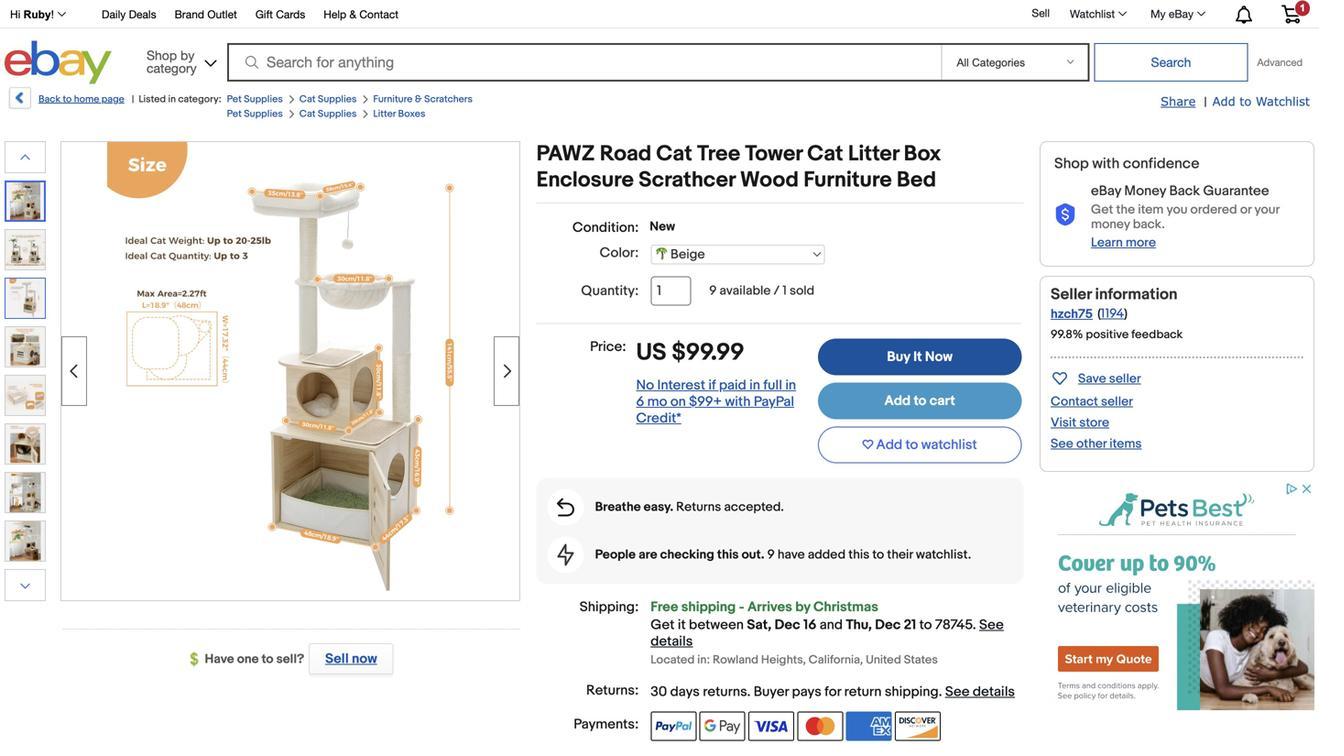 Task type: locate. For each thing, give the bounding box(es) containing it.
ebay money back guarantee get the item you ordered or your money back. learn more
[[1092, 183, 1280, 251]]

see other items link
[[1051, 436, 1142, 452]]

16
[[804, 617, 817, 633]]

none submit inside shop by category banner
[[1095, 43, 1249, 82]]

back
[[38, 93, 61, 105], [1170, 183, 1201, 199]]

9 right out.
[[768, 547, 775, 563]]

supplies
[[244, 93, 283, 105], [318, 93, 357, 105], [244, 108, 283, 120], [318, 108, 357, 120]]

1 pet supplies link from the top
[[227, 93, 283, 105]]

seller right save
[[1110, 371, 1142, 387]]

0 horizontal spatial this
[[718, 547, 739, 563]]

feedback
[[1132, 328, 1184, 342]]

seller for save
[[1110, 371, 1142, 387]]

1 inside 'us $99.99' main content
[[783, 283, 787, 299]]

pet supplies link for furniture & scratchers
[[227, 93, 283, 105]]

0 horizontal spatial watchlist
[[1071, 7, 1116, 20]]

& up boxes at left
[[415, 93, 422, 105]]

watchlist
[[1071, 7, 1116, 20], [1256, 94, 1311, 108]]

sat,
[[747, 617, 772, 633]]

1 horizontal spatial with
[[1093, 155, 1120, 173]]

None submit
[[1095, 43, 1249, 82]]

by down brand
[[181, 48, 195, 63]]

0 vertical spatial pet supplies
[[227, 93, 283, 105]]

my ebay
[[1151, 7, 1194, 20]]

watchlist inside account navigation
[[1071, 7, 1116, 20]]

brand outlet link
[[175, 5, 237, 25]]

1 vertical spatial see
[[980, 617, 1004, 633]]

the
[[1117, 202, 1136, 218]]

0 horizontal spatial |
[[132, 93, 134, 105]]

free shipping - arrives by christmas
[[651, 599, 879, 615]]

share | add to watchlist
[[1161, 94, 1311, 110]]

1 horizontal spatial 1
[[1301, 2, 1306, 14]]

with up the
[[1093, 155, 1120, 173]]

with details__icon image left money
[[1055, 204, 1077, 227]]

their
[[888, 547, 914, 563]]

1 vertical spatial sell
[[325, 651, 349, 667]]

contact up visit store link
[[1051, 394, 1099, 410]]

add to watchlist link
[[1213, 93, 1311, 110]]

contact inside account navigation
[[360, 8, 399, 21]]

heights,
[[761, 653, 806, 667]]

0 vertical spatial shipping
[[682, 599, 736, 615]]

back left home
[[38, 93, 61, 105]]

no interest if paid in full in 6 mo on $99+ with paypal credit* link
[[637, 377, 797, 427]]

master card image
[[798, 712, 844, 741]]

sell inside account navigation
[[1032, 7, 1050, 19]]

2 horizontal spatial in
[[786, 377, 797, 394]]

Quantity: text field
[[651, 276, 691, 306]]

0 horizontal spatial 1
[[783, 283, 787, 299]]

cat supplies for furniture & scratchers
[[299, 93, 357, 105]]

0 vertical spatial shop
[[147, 48, 177, 63]]

1 horizontal spatial sell
[[1032, 7, 1050, 19]]

1 vertical spatial shipping
[[885, 684, 939, 700]]

get down "free"
[[651, 617, 675, 633]]

contact right help
[[360, 8, 399, 21]]

1 horizontal spatial get
[[1092, 202, 1114, 218]]

to down the advanced link
[[1240, 94, 1252, 108]]

litter left boxes at left
[[373, 108, 396, 120]]

1 vertical spatial furniture
[[804, 167, 892, 193]]

cat supplies link down help
[[299, 93, 357, 105]]

1 horizontal spatial contact
[[1051, 394, 1099, 410]]

0 vertical spatial with
[[1093, 155, 1120, 173]]

0 vertical spatial furniture
[[373, 93, 413, 105]]

sell
[[1032, 7, 1050, 19], [325, 651, 349, 667]]

located in: rowland heights, california, united states
[[651, 653, 938, 667]]

to left watchlist
[[906, 437, 919, 453]]

enclosure
[[537, 167, 634, 193]]

0 vertical spatial watchlist
[[1071, 7, 1116, 20]]

1 horizontal spatial 9
[[768, 547, 775, 563]]

/
[[774, 283, 780, 299]]

see down visit
[[1051, 436, 1074, 452]]

back.
[[1134, 217, 1166, 232]]

dec
[[775, 617, 801, 633], [875, 617, 901, 633]]

cat supplies for litter boxes
[[299, 108, 357, 120]]

1 vertical spatial get
[[651, 617, 675, 633]]

dec left 16
[[775, 617, 801, 633]]

1 pet from the top
[[227, 93, 242, 105]]

& inside account navigation
[[350, 8, 357, 21]]

to left cart
[[914, 393, 927, 409]]

2 cat supplies link from the top
[[299, 108, 357, 120]]

0 horizontal spatial get
[[651, 617, 675, 633]]

furniture inside pawz road cat tree tower cat litter box enclosure scrathcer wood furniture bed
[[804, 167, 892, 193]]

help
[[324, 8, 347, 21]]

ebay right my
[[1169, 7, 1194, 20]]

(
[[1098, 306, 1102, 322]]

0 horizontal spatial ebay
[[1092, 183, 1122, 199]]

0 vertical spatial litter
[[373, 108, 396, 120]]

this
[[718, 547, 739, 563], [849, 547, 870, 563]]

contact seller link
[[1051, 394, 1134, 410]]

0 horizontal spatial sell
[[325, 651, 349, 667]]

shop inside "shop by category"
[[147, 48, 177, 63]]

2 vertical spatial add
[[877, 437, 903, 453]]

0 horizontal spatial dec
[[775, 617, 801, 633]]

no interest if paid in full in 6 mo on $99+ with paypal credit*
[[637, 377, 797, 427]]

sell left watchlist link
[[1032, 7, 1050, 19]]

1 vertical spatial add
[[885, 393, 911, 409]]

1 vertical spatial with details__icon image
[[557, 498, 575, 517]]

1 horizontal spatial see
[[980, 617, 1004, 633]]

seller
[[1051, 285, 1092, 304]]

in right full
[[786, 377, 797, 394]]

daily deals link
[[102, 5, 156, 25]]

2 dec from the left
[[875, 617, 901, 633]]

to
[[63, 93, 72, 105], [1240, 94, 1252, 108], [914, 393, 927, 409], [906, 437, 919, 453], [873, 547, 885, 563], [920, 617, 933, 633], [262, 652, 274, 667]]

returns
[[703, 684, 748, 700]]

items
[[1110, 436, 1142, 452]]

guarantee
[[1204, 183, 1270, 199]]

1 horizontal spatial |
[[1205, 94, 1208, 110]]

shipping down states
[[885, 684, 939, 700]]

1 vertical spatial ebay
[[1092, 183, 1122, 199]]

buy it now link
[[818, 339, 1022, 375]]

or
[[1241, 202, 1252, 218]]

0 vertical spatial see
[[1051, 436, 1074, 452]]

0 vertical spatial 9
[[710, 283, 717, 299]]

& for furniture
[[415, 93, 422, 105]]

1 vertical spatial seller
[[1102, 394, 1134, 410]]

cat supplies link
[[299, 93, 357, 105], [299, 108, 357, 120]]

1 vertical spatial back
[[1170, 183, 1201, 199]]

in left full
[[750, 377, 761, 394]]

add right share
[[1213, 94, 1236, 108]]

by
[[181, 48, 195, 63], [796, 599, 811, 615]]

0 vertical spatial 1
[[1301, 2, 1306, 14]]

1 vertical spatial details
[[973, 684, 1016, 700]]

0 vertical spatial pet supplies link
[[227, 93, 283, 105]]

1 horizontal spatial dec
[[875, 617, 901, 633]]

checking
[[661, 547, 715, 563]]

1 vertical spatial &
[[415, 93, 422, 105]]

0 vertical spatial &
[[350, 8, 357, 21]]

0 vertical spatial get
[[1092, 202, 1114, 218]]

2 pet from the top
[[227, 108, 242, 120]]

1 vertical spatial 9
[[768, 547, 775, 563]]

litter inside pawz road cat tree tower cat litter box enclosure scrathcer wood furniture bed
[[849, 141, 900, 167]]

get inside ebay money back guarantee get the item you ordered or your money back. learn more
[[1092, 202, 1114, 218]]

american express image
[[847, 712, 892, 741]]

1 vertical spatial 1
[[783, 283, 787, 299]]

1 vertical spatial with
[[725, 394, 751, 410]]

see details
[[651, 617, 1004, 650]]

sell left "now"
[[325, 651, 349, 667]]

1 horizontal spatial &
[[415, 93, 422, 105]]

contact inside contact seller visit store see other items
[[1051, 394, 1099, 410]]

1 horizontal spatial back
[[1170, 183, 1201, 199]]

1 horizontal spatial watchlist
[[1256, 94, 1311, 108]]

0 horizontal spatial details
[[651, 633, 693, 650]]

shop by category
[[147, 48, 197, 76]]

furniture left bed
[[804, 167, 892, 193]]

pet for furniture
[[227, 93, 242, 105]]

0 horizontal spatial contact
[[360, 8, 399, 21]]

out.
[[742, 547, 765, 563]]

0 vertical spatial pet
[[227, 93, 242, 105]]

picture 19 of 25 image
[[5, 522, 45, 561]]

price:
[[590, 339, 626, 355]]

see details link up california,
[[651, 617, 1004, 650]]

mo
[[648, 394, 668, 410]]

0 vertical spatial add
[[1213, 94, 1236, 108]]

pet supplies link
[[227, 93, 283, 105], [227, 108, 283, 120]]

1 vertical spatial cat supplies link
[[299, 108, 357, 120]]

0 vertical spatial see details link
[[651, 617, 1004, 650]]

see down 78745
[[946, 684, 970, 700]]

this left out.
[[718, 547, 739, 563]]

details
[[651, 633, 693, 650], [973, 684, 1016, 700]]

ebay inside account navigation
[[1169, 7, 1194, 20]]

0 horizontal spatial shipping
[[682, 599, 736, 615]]

0 vertical spatial sell
[[1032, 7, 1050, 19]]

1 up the advanced link
[[1301, 2, 1306, 14]]

1 link
[[1271, 0, 1313, 26]]

sell link
[[1024, 7, 1059, 19]]

furniture up litter boxes link
[[373, 93, 413, 105]]

$99+
[[689, 394, 722, 410]]

share button
[[1161, 93, 1196, 110]]

0 vertical spatial by
[[181, 48, 195, 63]]

1 horizontal spatial details
[[973, 684, 1016, 700]]

by inside "shop by category"
[[181, 48, 195, 63]]

0 horizontal spatial by
[[181, 48, 195, 63]]

pet
[[227, 93, 242, 105], [227, 108, 242, 120]]

watchlist link
[[1060, 3, 1136, 25]]

1 horizontal spatial shipping
[[885, 684, 939, 700]]

sell?
[[276, 652, 304, 667]]

.
[[973, 617, 977, 633], [748, 684, 751, 700], [939, 684, 943, 700]]

0 horizontal spatial with
[[725, 394, 751, 410]]

1 vertical spatial pet supplies link
[[227, 108, 283, 120]]

0 horizontal spatial back
[[38, 93, 61, 105]]

sell now link
[[304, 643, 394, 675]]

1 vertical spatial contact
[[1051, 394, 1099, 410]]

shipping
[[682, 599, 736, 615], [885, 684, 939, 700]]

1194
[[1102, 306, 1125, 322]]

1 horizontal spatial litter
[[849, 141, 900, 167]]

2 vertical spatial with details__icon image
[[558, 544, 574, 566]]

hzch75
[[1051, 307, 1093, 322]]

cat supplies left "litter boxes"
[[299, 108, 357, 120]]

this right added
[[849, 547, 870, 563]]

shop by category button
[[138, 41, 221, 80]]

breathe easy. returns accepted.
[[595, 500, 784, 515]]

| right share button
[[1205, 94, 1208, 110]]

1 vertical spatial cat supplies
[[299, 108, 357, 120]]

add inside the share | add to watchlist
[[1213, 94, 1236, 108]]

0 vertical spatial cat supplies link
[[299, 93, 357, 105]]

my
[[1151, 7, 1166, 20]]

1 horizontal spatial furniture
[[804, 167, 892, 193]]

with right "if"
[[725, 394, 751, 410]]

. up discover 'image'
[[939, 684, 943, 700]]

shipping up 'between'
[[682, 599, 736, 615]]

if
[[709, 377, 716, 394]]

by up 16
[[796, 599, 811, 615]]

0 vertical spatial contact
[[360, 8, 399, 21]]

positive
[[1086, 328, 1129, 342]]

daily
[[102, 8, 126, 21]]

cat supplies link for litter boxes
[[299, 108, 357, 120]]

litter left box
[[849, 141, 900, 167]]

paid
[[719, 377, 747, 394]]

0 vertical spatial back
[[38, 93, 61, 105]]

1 vertical spatial watchlist
[[1256, 94, 1311, 108]]

0 vertical spatial details
[[651, 633, 693, 650]]

1 horizontal spatial shop
[[1055, 155, 1090, 173]]

cart
[[930, 393, 956, 409]]

free
[[651, 599, 679, 615]]

1 cat supplies link from the top
[[299, 93, 357, 105]]

1 vertical spatial pet
[[227, 108, 242, 120]]

!
[[51, 8, 54, 21]]

9 left available
[[710, 283, 717, 299]]

seller inside button
[[1110, 371, 1142, 387]]

1 horizontal spatial this
[[849, 547, 870, 563]]

other
[[1077, 436, 1107, 452]]

0 horizontal spatial &
[[350, 8, 357, 21]]

2 this from the left
[[849, 547, 870, 563]]

watchlist right sell link
[[1071, 7, 1116, 20]]

| left listed
[[132, 93, 134, 105]]

1 vertical spatial litter
[[849, 141, 900, 167]]

ebay up the
[[1092, 183, 1122, 199]]

back up you
[[1170, 183, 1201, 199]]

& right help
[[350, 8, 357, 21]]

0 vertical spatial seller
[[1110, 371, 1142, 387]]

1 horizontal spatial by
[[796, 599, 811, 615]]

1 horizontal spatial ebay
[[1169, 7, 1194, 20]]

confidence
[[1124, 155, 1200, 173]]

picture 16 of 25 image
[[5, 376, 45, 415]]

seller inside contact seller visit store see other items
[[1102, 394, 1134, 410]]

0 horizontal spatial see
[[946, 684, 970, 700]]

1 vertical spatial see details link
[[946, 684, 1016, 700]]

1194 link
[[1102, 306, 1125, 322]]

2 pet supplies from the top
[[227, 108, 283, 120]]

new
[[650, 219, 675, 235]]

get left the
[[1092, 202, 1114, 218]]

. right 21
[[973, 617, 977, 633]]

1 vertical spatial by
[[796, 599, 811, 615]]

. left buyer
[[748, 684, 751, 700]]

1 vertical spatial pet supplies
[[227, 108, 283, 120]]

add down buy
[[885, 393, 911, 409]]

1 horizontal spatial in
[[750, 377, 761, 394]]

see right 78745
[[980, 617, 1004, 633]]

pawz road cat tree tower cat litter box enclosure scrathcer wood furniture bed
[[537, 141, 941, 193]]

you
[[1167, 202, 1188, 218]]

2 cat supplies from the top
[[299, 108, 357, 120]]

1 pet supplies from the top
[[227, 93, 283, 105]]

cat supplies down help
[[299, 93, 357, 105]]

watchlist down advanced in the top of the page
[[1256, 94, 1311, 108]]

1 cat supplies from the top
[[299, 93, 357, 105]]

with details__icon image left people
[[558, 544, 574, 566]]

now
[[926, 349, 953, 365]]

2 pet supplies link from the top
[[227, 108, 283, 120]]

0 horizontal spatial litter
[[373, 108, 396, 120]]

see details link down 78745
[[946, 684, 1016, 700]]

in right listed
[[168, 93, 176, 105]]

ebay inside ebay money back guarantee get the item you ordered or your money back. learn more
[[1092, 183, 1122, 199]]

learn
[[1092, 235, 1123, 251]]

1 right '/'
[[783, 283, 787, 299]]

thu,
[[846, 617, 872, 633]]

add inside button
[[877, 437, 903, 453]]

to left their
[[873, 547, 885, 563]]

|
[[132, 93, 134, 105], [1205, 94, 1208, 110]]

0 horizontal spatial shop
[[147, 48, 177, 63]]

& for help
[[350, 8, 357, 21]]

1 dec from the left
[[775, 617, 801, 633]]

add down add to cart link
[[877, 437, 903, 453]]

0 vertical spatial with details__icon image
[[1055, 204, 1077, 227]]

litter
[[373, 108, 396, 120], [849, 141, 900, 167]]

add for add to watchlist
[[877, 437, 903, 453]]

seller down save seller
[[1102, 394, 1134, 410]]

Search for anything text field
[[230, 45, 938, 80]]

to right 21
[[920, 617, 933, 633]]

with details__icon image
[[1055, 204, 1077, 227], [557, 498, 575, 517], [558, 544, 574, 566]]

with details__icon image left breathe
[[557, 498, 575, 517]]

2 horizontal spatial .
[[973, 617, 977, 633]]

1 vertical spatial shop
[[1055, 155, 1090, 173]]

dec left 21
[[875, 617, 901, 633]]

cat supplies link left "litter boxes"
[[299, 108, 357, 120]]

money
[[1092, 217, 1131, 232]]

arrives
[[748, 599, 793, 615]]

by inside 'us $99.99' main content
[[796, 599, 811, 615]]

2 horizontal spatial see
[[1051, 436, 1074, 452]]

0 vertical spatial cat supplies
[[299, 93, 357, 105]]



Task type: describe. For each thing, give the bounding box(es) containing it.
get inside 'us $99.99' main content
[[651, 617, 675, 633]]

payments:
[[574, 716, 639, 733]]

picture 15 of 25 image
[[5, 327, 45, 367]]

scratchers
[[424, 93, 473, 105]]

have
[[778, 547, 805, 563]]

ordered
[[1191, 202, 1238, 218]]

hi ruby !
[[10, 8, 54, 21]]

to left home
[[63, 93, 72, 105]]

add to cart link
[[818, 383, 1022, 419]]

money
[[1125, 183, 1167, 199]]

road
[[600, 141, 652, 167]]

home
[[74, 93, 99, 105]]

your
[[1255, 202, 1280, 218]]

rowland
[[713, 653, 759, 667]]

watchlist
[[922, 437, 978, 453]]

sell for sell
[[1032, 7, 1050, 19]]

pays
[[792, 684, 822, 700]]

now
[[352, 651, 377, 667]]

gift
[[256, 8, 273, 21]]

get it between sat, dec 16 and thu, dec 21 to 78745 .
[[651, 617, 980, 633]]

people are checking this out. 9 have added this to their watchlist.
[[595, 547, 972, 563]]

99.8%
[[1051, 328, 1084, 342]]

buy
[[888, 349, 911, 365]]

help & contact link
[[324, 5, 399, 25]]

ruby
[[24, 8, 51, 21]]

watchlist.
[[916, 547, 972, 563]]

learn more link
[[1092, 235, 1157, 251]]

visit store link
[[1051, 415, 1110, 431]]

add to watchlist button
[[818, 427, 1022, 463]]

back inside ebay money back guarantee get the item you ordered or your money back. learn more
[[1170, 183, 1201, 199]]

seller information hzch75 ( 1194 ) 99.8% positive feedback
[[1051, 285, 1184, 342]]

picture 13 of 25 image
[[5, 230, 45, 269]]

back to home page link
[[7, 87, 125, 123]]

cat supplies link for furniture & scratchers
[[299, 93, 357, 105]]

deals
[[129, 8, 156, 21]]

| inside the share | add to watchlist
[[1205, 94, 1208, 110]]

to right one
[[262, 652, 274, 667]]

category
[[147, 60, 197, 76]]

pet supplies link for litter boxes
[[227, 108, 283, 120]]

returns:
[[587, 682, 639, 699]]

full
[[764, 377, 783, 394]]

6
[[637, 394, 645, 410]]

watchlist inside the share | add to watchlist
[[1256, 94, 1311, 108]]

between
[[689, 617, 744, 633]]

shop for shop by category
[[147, 48, 177, 63]]

us $99.99 main content
[[537, 141, 1024, 745]]

seller for contact
[[1102, 394, 1134, 410]]

paypal image
[[651, 712, 697, 741]]

states
[[904, 653, 938, 667]]

boxes
[[398, 108, 426, 120]]

details inside see details
[[651, 633, 693, 650]]

for
[[825, 684, 842, 700]]

add to cart
[[885, 393, 956, 409]]

see inside see details
[[980, 617, 1004, 633]]

us
[[637, 339, 667, 367]]

google pay image
[[700, 712, 746, 741]]

picture 17 of 25 image
[[5, 424, 45, 464]]

us $99.99
[[637, 339, 745, 367]]

30 days returns . buyer pays for return shipping . see details
[[651, 684, 1016, 700]]

added
[[808, 547, 846, 563]]

with details__icon image for breathe easy.
[[557, 498, 575, 517]]

have
[[205, 652, 234, 667]]

pet for litter
[[227, 108, 242, 120]]

breathe
[[595, 500, 641, 515]]

quantity:
[[581, 283, 639, 299]]

1 this from the left
[[718, 547, 739, 563]]

available
[[720, 283, 771, 299]]

-
[[739, 599, 745, 615]]

with details__icon image for people are checking this out.
[[558, 544, 574, 566]]

christmas
[[814, 599, 879, 615]]

0 horizontal spatial in
[[168, 93, 176, 105]]

advanced
[[1258, 56, 1303, 68]]

accepted.
[[725, 500, 784, 515]]

furniture & scratchers link
[[373, 93, 473, 105]]

with inside no interest if paid in full in 6 mo on $99+ with paypal credit*
[[725, 394, 751, 410]]

share
[[1161, 94, 1196, 108]]

my ebay link
[[1141, 3, 1214, 25]]

one
[[237, 652, 259, 667]]

item
[[1139, 202, 1164, 218]]

hzch75 link
[[1051, 307, 1093, 322]]

paypal
[[754, 394, 795, 410]]

0 horizontal spatial .
[[748, 684, 751, 700]]

pet supplies for litter
[[227, 108, 283, 120]]

pet supplies for furniture
[[227, 93, 283, 105]]

to inside button
[[906, 437, 919, 453]]

it
[[678, 617, 686, 633]]

with details__icon image for ebay money back guarantee
[[1055, 204, 1077, 227]]

1 inside account navigation
[[1301, 2, 1306, 14]]

0 horizontal spatial furniture
[[373, 93, 413, 105]]

account navigation
[[0, 0, 1315, 28]]

tower
[[746, 141, 803, 167]]

color
[[600, 245, 635, 261]]

and
[[820, 617, 843, 633]]

shop for shop with confidence
[[1055, 155, 1090, 173]]

21
[[904, 617, 917, 633]]

to inside the share | add to watchlist
[[1240, 94, 1252, 108]]

78745
[[936, 617, 973, 633]]

)
[[1125, 306, 1128, 322]]

located
[[651, 653, 695, 667]]

picture 14 of 25 image
[[5, 279, 45, 318]]

people
[[595, 547, 636, 563]]

advertisement region
[[1040, 481, 1315, 710]]

picture 12 of 25 image
[[6, 182, 44, 220]]

1 horizontal spatial .
[[939, 684, 943, 700]]

litter boxes link
[[373, 108, 426, 120]]

outlet
[[207, 8, 237, 21]]

2 vertical spatial see
[[946, 684, 970, 700]]

daily deals
[[102, 8, 156, 21]]

shop with confidence
[[1055, 155, 1200, 173]]

visa image
[[749, 712, 795, 741]]

shop by category banner
[[0, 0, 1315, 89]]

picture 18 of 25 image
[[5, 473, 45, 512]]

pawz road cat tree tower cat litter box enclosure scrathcer wood furniture bed - picture 14 of 25 image
[[107, 140, 474, 598]]

add for add to cart
[[885, 393, 911, 409]]

see inside contact seller visit store see other items
[[1051, 436, 1074, 452]]

30
[[651, 684, 667, 700]]

$99.99
[[672, 339, 745, 367]]

credit*
[[637, 410, 682, 427]]

discover image
[[896, 712, 941, 741]]

visit
[[1051, 415, 1077, 431]]

are
[[639, 547, 658, 563]]

sell for sell now
[[325, 651, 349, 667]]

save seller button
[[1051, 367, 1142, 389]]

bed
[[897, 167, 937, 193]]

dollar sign image
[[190, 652, 205, 667]]

buy it now
[[888, 349, 953, 365]]



Task type: vqa. For each thing, say whether or not it's contained in the screenshot.
"Picture 16 of 17"
no



